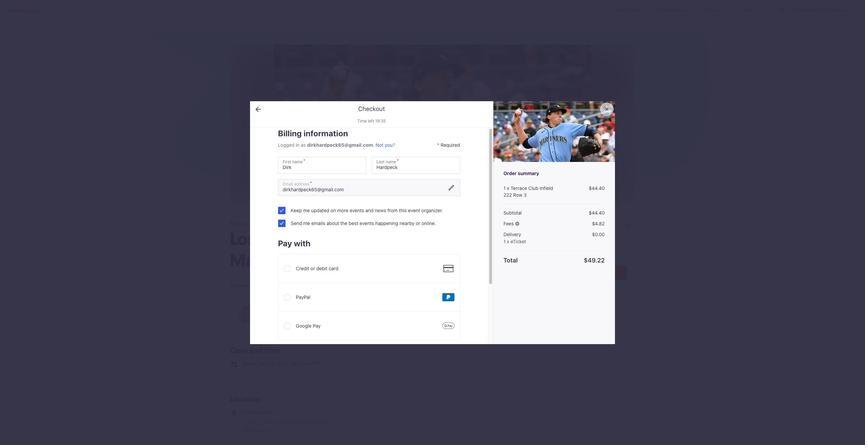Task type: vqa. For each thing, say whether or not it's contained in the screenshot.
Eventbrite image
yes



Task type: locate. For each thing, give the bounding box(es) containing it.
article
[[0, 20, 865, 446]]

eventbrite image
[[8, 7, 42, 13]]

organizer profile element
[[230, 301, 473, 330]]



